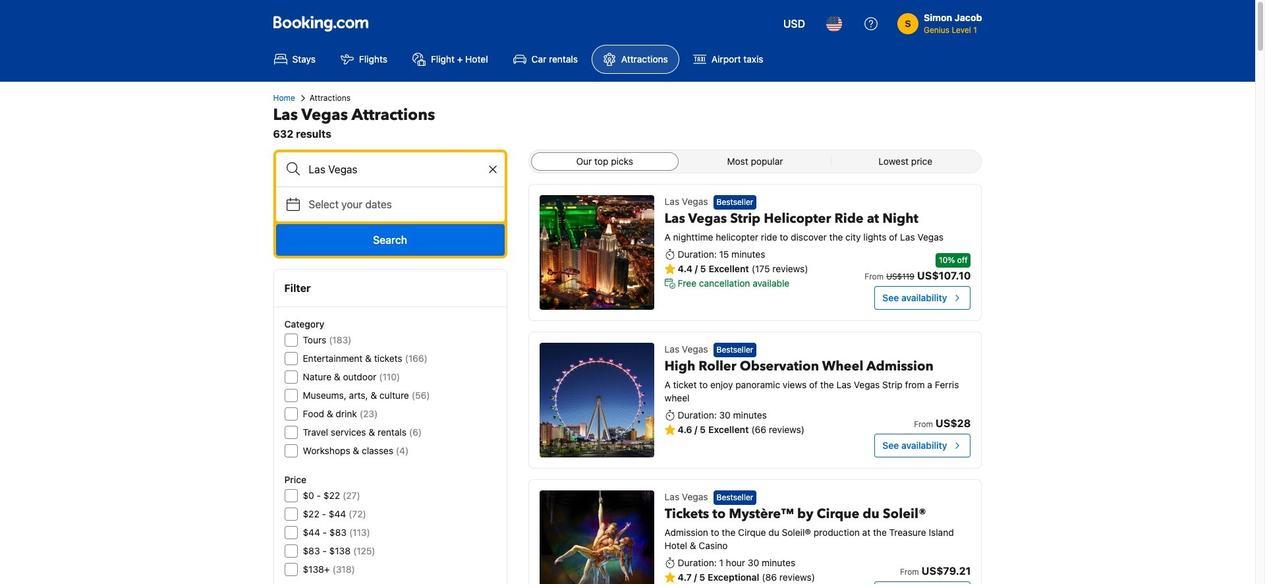 Task type: vqa. For each thing, say whether or not it's contained in the screenshot.
stays,
no



Task type: locate. For each thing, give the bounding box(es) containing it.
booking.com image
[[273, 16, 368, 32]]

your account menu simon jacob genius level 1 element
[[898, 11, 983, 36]]

Where are you going? search field
[[276, 152, 505, 187]]

tickets to mystère™ by cirque du soleil® image
[[540, 491, 654, 584]]



Task type: describe. For each thing, give the bounding box(es) containing it.
las vegas strip helicopter ride at night image
[[540, 195, 654, 310]]

high roller observation wheel admission image
[[540, 343, 654, 458]]



